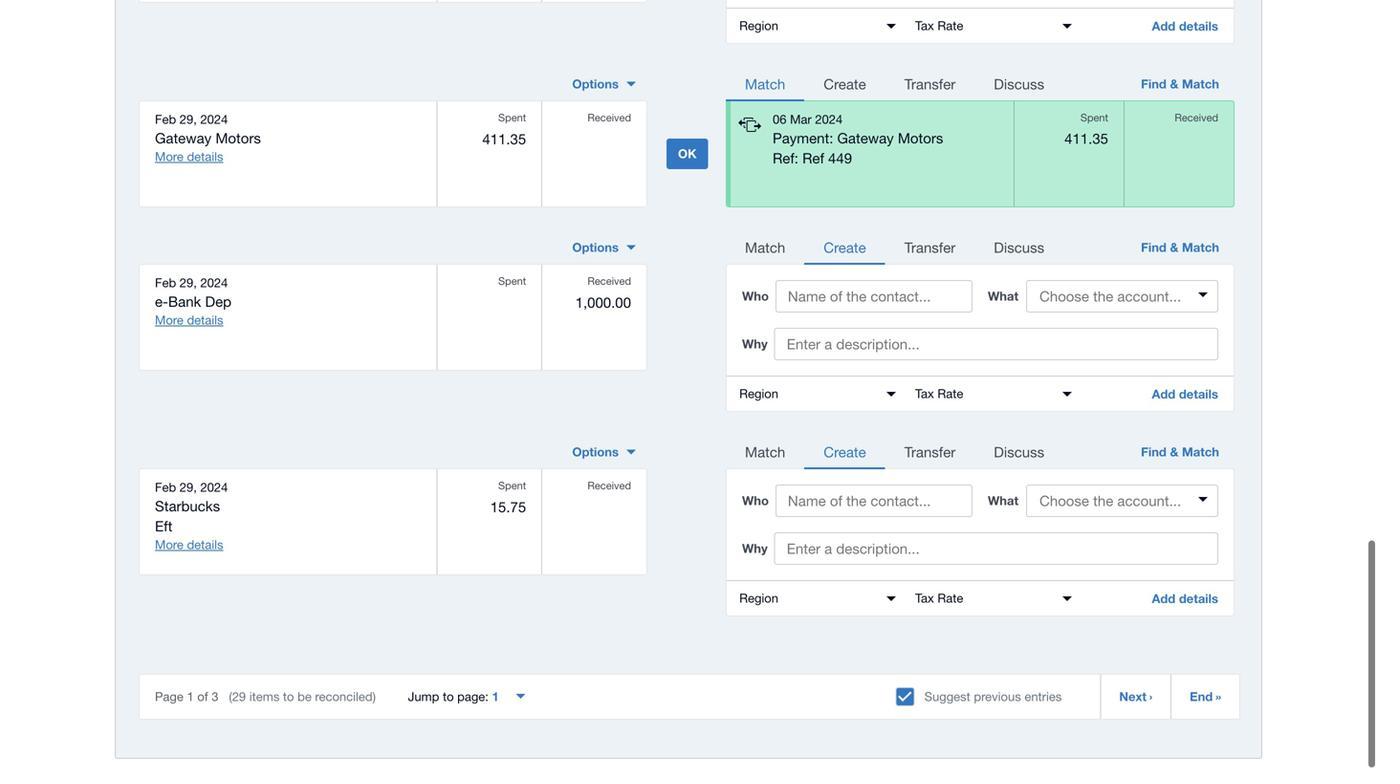 Task type: vqa. For each thing, say whether or not it's contained in the screenshot.
Here
no



Task type: locate. For each thing, give the bounding box(es) containing it.
1 gateway from the left
[[155, 130, 212, 147]]

1 vertical spatial 29,
[[180, 276, 197, 290]]

0 vertical spatial name of the contact... text field
[[776, 280, 973, 313]]

next
[[1120, 690, 1147, 705]]

1 more details button from the top
[[155, 148, 223, 166]]

options
[[572, 77, 619, 91], [572, 240, 619, 255], [572, 445, 619, 460]]

1 vertical spatial create
[[824, 239, 866, 256]]

2024
[[200, 112, 228, 127], [815, 112, 843, 127], [200, 276, 228, 290], [200, 480, 228, 495]]

0 vertical spatial feb
[[155, 112, 176, 127]]

1 vertical spatial received
[[588, 275, 631, 287]]

3 transfer link from the top
[[886, 433, 975, 470]]

2 create from the top
[[824, 239, 866, 256]]

options for 15.75
[[572, 445, 619, 460]]

2 vertical spatial more
[[155, 538, 184, 553]]

1 vertical spatial transfer
[[905, 239, 956, 256]]

to
[[283, 690, 294, 705], [443, 690, 454, 705]]

2 vertical spatial 29,
[[180, 480, 197, 495]]

ok link
[[667, 139, 708, 169]]

1 create link from the top
[[805, 65, 886, 101]]

received for 15.75
[[588, 480, 631, 492]]

choose the account... text field for e-bank dep
[[1028, 282, 1217, 311]]

2024 for payment:
[[815, 112, 843, 127]]

3 29, from the top
[[180, 480, 197, 495]]

2 & from the top
[[1170, 240, 1179, 255]]

1 horizontal spatial to
[[443, 690, 454, 705]]

2024 for gateway
[[200, 112, 228, 127]]

2 vertical spatial spent
[[498, 480, 526, 492]]

details inside feb 29, 2024 gateway motors more details
[[187, 149, 223, 164]]

0 vertical spatial received
[[588, 111, 631, 124]]

0 vertical spatial match link
[[726, 65, 805, 101]]

2 vertical spatial find & match
[[1141, 445, 1220, 460]]

1 vertical spatial why
[[742, 541, 768, 556]]

1 vertical spatial find & match link
[[1124, 229, 1235, 265]]

1 vertical spatial options button
[[561, 232, 648, 263]]

1 vertical spatial add details link
[[1137, 377, 1234, 411]]

1 vertical spatial spent
[[498, 275, 526, 287]]

who for starbucks
[[742, 494, 769, 508]]

details
[[1179, 19, 1219, 34], [187, 149, 223, 164], [187, 313, 223, 328], [1179, 387, 1219, 402], [187, 538, 223, 553], [1179, 592, 1219, 607]]

1 vertical spatial discuss link
[[975, 229, 1064, 265]]

0 vertical spatial add details link
[[1137, 9, 1234, 43]]

2 vertical spatial add details
[[1152, 592, 1219, 607]]

0 vertical spatial more details button
[[155, 148, 223, 166]]

3 create from the top
[[824, 444, 866, 461]]

e-
[[155, 293, 168, 310]]

1 add from the top
[[1152, 19, 1176, 34]]

0 horizontal spatial to
[[283, 690, 294, 705]]

0 vertical spatial transfer
[[905, 76, 956, 92]]

3 & from the top
[[1170, 445, 1179, 460]]

29
[[232, 690, 246, 705]]

gateway inside the 06 mar 2024 payment: gateway motors ref: ref 449
[[838, 130, 894, 147]]

add details for starbucks
[[1152, 592, 1219, 607]]

add details link for starbucks
[[1137, 582, 1234, 616]]

2 what from the top
[[988, 494, 1019, 508]]

1 vertical spatial add
[[1152, 387, 1176, 402]]

match
[[745, 76, 786, 92], [1182, 77, 1220, 91], [745, 239, 786, 256], [1182, 240, 1220, 255], [745, 444, 786, 461], [1182, 445, 1220, 460]]

create link
[[805, 65, 886, 101], [805, 229, 886, 265], [805, 433, 886, 470]]

1 vertical spatial create link
[[805, 229, 886, 265]]

1 vertical spatial name of the contact... text field
[[776, 485, 973, 518]]

details inside feb 29, 2024 e-bank dep more details
[[187, 313, 223, 328]]

0 vertical spatial more
[[155, 149, 184, 164]]

feb 29, 2024 e-bank dep more details
[[155, 276, 232, 328]]

0 horizontal spatial gateway
[[155, 130, 212, 147]]

1 vertical spatial &
[[1170, 240, 1179, 255]]

0 vertical spatial who
[[742, 289, 769, 304]]

3 options button from the top
[[561, 437, 648, 468]]

3 spent from the top
[[498, 480, 526, 492]]

0 vertical spatial options
[[572, 77, 619, 91]]

what up enter a description... text field
[[988, 289, 1019, 304]]

3 create link from the top
[[805, 433, 886, 470]]

1 create from the top
[[824, 76, 866, 92]]

what up enter a description... text box at the bottom
[[988, 494, 1019, 508]]

1 vertical spatial find
[[1141, 240, 1167, 255]]

2 vertical spatial received
[[588, 480, 631, 492]]

1 options from the top
[[572, 77, 619, 91]]

2 vertical spatial discuss link
[[975, 433, 1064, 470]]

create link for 411.35
[[805, 65, 886, 101]]

received
[[588, 111, 631, 124], [588, 275, 631, 287], [588, 480, 631, 492]]

name of the contact... text field for starbucks
[[776, 485, 973, 518]]

received inside received 1,000.00
[[588, 275, 631, 287]]

1 choose the account... text field from the top
[[1028, 282, 1217, 311]]

3 add from the top
[[1152, 592, 1176, 607]]

None checkbox
[[896, 688, 915, 707]]

reconciled)
[[315, 690, 376, 705]]

1 find & match link from the top
[[1124, 65, 1235, 101]]

jump to page:
[[408, 690, 489, 705]]

1 vertical spatial discuss
[[994, 239, 1045, 256]]

0 vertical spatial transfer link
[[886, 65, 975, 101]]

0 vertical spatial create link
[[805, 65, 886, 101]]

1 vertical spatial more details button
[[155, 312, 223, 329]]

spent
[[498, 111, 526, 124], [498, 275, 526, 287], [498, 480, 526, 492]]

2 name of the contact... text field from the top
[[776, 485, 973, 518]]

more inside feb 29, 2024 starbucks eft more details
[[155, 538, 184, 553]]

why for starbucks
[[742, 541, 768, 556]]

discuss link
[[975, 65, 1064, 101], [975, 229, 1064, 265], [975, 433, 1064, 470]]

2024 inside feb 29, 2024 gateway motors more details
[[200, 112, 228, 127]]

options for 411.35
[[572, 77, 619, 91]]

1 horizontal spatial gateway
[[838, 130, 894, 147]]

2 vertical spatial find & match link
[[1124, 433, 1235, 470]]

2 vertical spatial options
[[572, 445, 619, 460]]

3 find & match link from the top
[[1124, 433, 1235, 470]]

transfer for 15.75
[[905, 444, 956, 461]]

2024 inside feb 29, 2024 starbucks eft more details
[[200, 480, 228, 495]]

2 gateway from the left
[[838, 130, 894, 147]]

1 discuss link from the top
[[975, 65, 1064, 101]]

411.35
[[1065, 130, 1109, 147], [482, 130, 526, 147]]

1 name of the contact... text field from the top
[[776, 280, 973, 313]]

motors inside feb 29, 2024 gateway motors more details
[[216, 130, 261, 147]]

more
[[155, 149, 184, 164], [155, 313, 184, 328], [155, 538, 184, 553]]

mar
[[790, 112, 812, 127]]

2 vertical spatial options button
[[561, 437, 648, 468]]

1 vertical spatial find & match
[[1141, 240, 1220, 255]]

add details link for e-bank dep
[[1137, 377, 1234, 411]]

2 choose the account... text field from the top
[[1028, 487, 1217, 516]]

3 find & match from the top
[[1141, 445, 1220, 460]]

2 vertical spatial more details button
[[155, 537, 223, 554]]

ref:
[[773, 150, 799, 167]]

None text field
[[730, 377, 906, 411], [906, 582, 1082, 616], [730, 377, 906, 411], [906, 582, 1082, 616]]

page:
[[457, 690, 489, 705]]

1 29, from the top
[[180, 112, 197, 127]]

more details button
[[155, 148, 223, 166], [155, 312, 223, 329], [155, 537, 223, 554]]

discuss for 15.75
[[994, 444, 1045, 461]]

1 vertical spatial choose the account... text field
[[1028, 487, 1217, 516]]

gateway
[[155, 130, 212, 147], [838, 130, 894, 147]]

1 motors from the left
[[216, 130, 261, 147]]

3 options from the top
[[572, 445, 619, 460]]

2 vertical spatial find
[[1141, 445, 1167, 460]]

spent inside spent 15.75
[[498, 480, 526, 492]]

2 more details button from the top
[[155, 312, 223, 329]]

0 vertical spatial find & match
[[1141, 77, 1220, 91]]

2 vertical spatial match link
[[726, 433, 805, 470]]

0 horizontal spatial motors
[[216, 130, 261, 147]]

3 more details button from the top
[[155, 537, 223, 554]]

feb
[[155, 112, 176, 127], [155, 276, 176, 290], [155, 480, 176, 495]]

1 transfer link from the top
[[886, 65, 975, 101]]

Name of the contact... text field
[[776, 280, 973, 313], [776, 485, 973, 518]]

2 find from the top
[[1141, 240, 1167, 255]]

options button for 15.75
[[561, 437, 648, 468]]

1 vertical spatial more
[[155, 313, 184, 328]]

motors
[[216, 130, 261, 147], [898, 130, 944, 147]]

0 vertical spatial choose the account... text field
[[1028, 282, 1217, 311]]

1 vertical spatial who
[[742, 494, 769, 508]]

why
[[742, 337, 768, 352], [742, 541, 768, 556]]

0 vertical spatial discuss link
[[975, 65, 1064, 101]]

match link
[[726, 65, 805, 101], [726, 229, 805, 265], [726, 433, 805, 470]]

2 to from the left
[[443, 690, 454, 705]]

2 vertical spatial create link
[[805, 433, 886, 470]]

transfer
[[905, 76, 956, 92], [905, 239, 956, 256], [905, 444, 956, 461]]

3 match link from the top
[[726, 433, 805, 470]]

0 vertical spatial spent
[[498, 111, 526, 124]]

3 add details link from the top
[[1137, 582, 1234, 616]]

previous
[[974, 690, 1022, 705]]

1 vertical spatial match link
[[726, 229, 805, 265]]

1 transfer from the top
[[905, 76, 956, 92]]

1 why from the top
[[742, 337, 768, 352]]

1 received from the top
[[588, 111, 631, 124]]

1 more from the top
[[155, 149, 184, 164]]

0 vertical spatial 29,
[[180, 112, 197, 127]]

2024 inside the 06 mar 2024 payment: gateway motors ref: ref 449
[[815, 112, 843, 127]]

to left be
[[283, 690, 294, 705]]

29, for gateway
[[180, 112, 197, 127]]

2 options button from the top
[[561, 232, 648, 263]]

0 vertical spatial add details
[[1152, 19, 1219, 34]]

2 feb from the top
[[155, 276, 176, 290]]

discuss for 411.35
[[994, 76, 1045, 92]]

2 vertical spatial create
[[824, 444, 866, 461]]

2 add details from the top
[[1152, 387, 1219, 402]]

0 vertical spatial find & match link
[[1124, 65, 1235, 101]]

1 vertical spatial transfer link
[[886, 229, 975, 265]]

create link for 15.75
[[805, 433, 886, 470]]

1 discuss from the top
[[994, 76, 1045, 92]]

find & match
[[1141, 77, 1220, 91], [1141, 240, 1220, 255], [1141, 445, 1220, 460]]

1 vertical spatial feb
[[155, 276, 176, 290]]

2 add from the top
[[1152, 387, 1176, 402]]

2024 for e-
[[200, 276, 228, 290]]

2 why from the top
[[742, 541, 768, 556]]

2 vertical spatial transfer link
[[886, 433, 975, 470]]

2 discuss from the top
[[994, 239, 1045, 256]]

&
[[1170, 77, 1179, 91], [1170, 240, 1179, 255], [1170, 445, 1179, 460]]

06
[[773, 112, 787, 127]]

1 find & match from the top
[[1141, 77, 1220, 91]]

to left "page:"
[[443, 690, 454, 705]]

1 match link from the top
[[726, 65, 805, 101]]

discuss
[[994, 76, 1045, 92], [994, 239, 1045, 256], [994, 444, 1045, 461]]

2 options from the top
[[572, 240, 619, 255]]

bank transaction image
[[735, 110, 762, 143]]

Choose the account... text field
[[1028, 282, 1217, 311], [1028, 487, 1217, 516]]

find & match link
[[1124, 65, 1235, 101], [1124, 229, 1235, 265], [1124, 433, 1235, 470]]

2 transfer link from the top
[[886, 229, 975, 265]]

feb inside feb 29, 2024 gateway motors more details
[[155, 112, 176, 127]]

2 vertical spatial &
[[1170, 445, 1179, 460]]

page
[[155, 690, 184, 705]]

3 received from the top
[[588, 480, 631, 492]]

1 & from the top
[[1170, 77, 1179, 91]]

ref
[[803, 150, 825, 167]]

2 motors from the left
[[898, 130, 944, 147]]

3 discuss link from the top
[[975, 433, 1064, 470]]

3 feb from the top
[[155, 480, 176, 495]]

3 transfer from the top
[[905, 444, 956, 461]]

add details for e-bank dep
[[1152, 387, 1219, 402]]

spent inside 'spent 411.35'
[[498, 111, 526, 124]]

2 spent from the top
[[498, 275, 526, 287]]

1 horizontal spatial motors
[[898, 130, 944, 147]]

1 vertical spatial options
[[572, 240, 619, 255]]

who
[[742, 289, 769, 304], [742, 494, 769, 508]]

2 who from the top
[[742, 494, 769, 508]]

2 received from the top
[[588, 275, 631, 287]]

more inside feb 29, 2024 gateway motors more details
[[155, 149, 184, 164]]

2 discuss link from the top
[[975, 229, 1064, 265]]

page 1 of 3 ( 29 items to be reconciled)
[[155, 690, 379, 705]]

2 vertical spatial transfer
[[905, 444, 956, 461]]

1 who from the top
[[742, 289, 769, 304]]

3 more from the top
[[155, 538, 184, 553]]

add details
[[1152, 19, 1219, 34], [1152, 387, 1219, 402], [1152, 592, 1219, 607]]

29, inside feb 29, 2024 gateway motors more details
[[180, 112, 197, 127]]

add details link
[[1137, 9, 1234, 43], [1137, 377, 1234, 411], [1137, 582, 1234, 616]]

2 29, from the top
[[180, 276, 197, 290]]

transfer link
[[886, 65, 975, 101], [886, 229, 975, 265], [886, 433, 975, 470]]

add
[[1152, 19, 1176, 34], [1152, 387, 1176, 402], [1152, 592, 1176, 607]]

0 vertical spatial discuss
[[994, 76, 1045, 92]]

1 vertical spatial what
[[988, 494, 1019, 508]]

2 add details link from the top
[[1137, 377, 1234, 411]]

1 what from the top
[[988, 289, 1019, 304]]

449
[[829, 150, 852, 167]]

0 vertical spatial options button
[[561, 69, 648, 99]]

0 vertical spatial why
[[742, 337, 768, 352]]

2 vertical spatial discuss
[[994, 444, 1045, 461]]

1 options button from the top
[[561, 69, 648, 99]]

0 vertical spatial what
[[988, 289, 1019, 304]]

3 add details from the top
[[1152, 592, 1219, 607]]

1 spent from the top
[[498, 111, 526, 124]]

2 more from the top
[[155, 313, 184, 328]]

2 transfer from the top
[[905, 239, 956, 256]]

options button
[[561, 69, 648, 99], [561, 232, 648, 263], [561, 437, 648, 468]]

what
[[988, 289, 1019, 304], [988, 494, 1019, 508]]

2 vertical spatial feb
[[155, 480, 176, 495]]

1 find from the top
[[1141, 77, 1167, 91]]

feb inside feb 29, 2024 e-bank dep more details
[[155, 276, 176, 290]]

2 vertical spatial add
[[1152, 592, 1176, 607]]

0 vertical spatial add
[[1152, 19, 1176, 34]]

29, inside feb 29, 2024 e-bank dep more details
[[180, 276, 197, 290]]

None text field
[[730, 9, 906, 43], [906, 9, 1082, 43], [906, 377, 1082, 411], [730, 582, 906, 616], [730, 9, 906, 43], [906, 9, 1082, 43], [906, 377, 1082, 411], [730, 582, 906, 616]]

next link
[[1101, 675, 1171, 719]]

match link for 15.75
[[726, 433, 805, 470]]

1 vertical spatial add details
[[1152, 387, 1219, 402]]

29, inside feb 29, 2024 starbucks eft more details
[[180, 480, 197, 495]]

create for 411.35
[[824, 76, 866, 92]]

add for starbucks
[[1152, 592, 1176, 607]]

29,
[[180, 112, 197, 127], [180, 276, 197, 290], [180, 480, 197, 495]]

3 find from the top
[[1141, 445, 1167, 460]]

0 vertical spatial create
[[824, 76, 866, 92]]

2024 inside feb 29, 2024 e-bank dep more details
[[200, 276, 228, 290]]

0 vertical spatial &
[[1170, 77, 1179, 91]]

create
[[824, 76, 866, 92], [824, 239, 866, 256], [824, 444, 866, 461]]

1 feb from the top
[[155, 112, 176, 127]]

0 vertical spatial find
[[1141, 77, 1167, 91]]

jump
[[408, 690, 439, 705]]

find & match link for 15.75
[[1124, 433, 1235, 470]]

3 discuss from the top
[[994, 444, 1045, 461]]

2 vertical spatial add details link
[[1137, 582, 1234, 616]]

discuss link for 15.75
[[975, 433, 1064, 470]]

details inside feb 29, 2024 starbucks eft more details
[[187, 538, 223, 553]]

1,000.00
[[576, 294, 631, 311]]

find
[[1141, 77, 1167, 91], [1141, 240, 1167, 255], [1141, 445, 1167, 460]]



Task type: describe. For each thing, give the bounding box(es) containing it.
received 1,000.00
[[576, 275, 631, 311]]

suggest
[[925, 690, 971, 705]]

feb 29, 2024 starbucks eft more details
[[155, 480, 228, 553]]

transfer link for 15.75
[[886, 433, 975, 470]]

end link
[[1171, 675, 1240, 719]]

find for 411.35
[[1141, 77, 1167, 91]]

& for 411.35
[[1170, 77, 1179, 91]]

spent for 411.35
[[498, 111, 526, 124]]

name of the contact... text field for e-bank dep
[[776, 280, 973, 313]]

transfer link for 411.35
[[886, 65, 975, 101]]

create for 15.75
[[824, 444, 866, 461]]

more for starbucks
[[155, 538, 184, 553]]

bank
[[168, 293, 201, 310]]

entries
[[1025, 690, 1062, 705]]

2 match link from the top
[[726, 229, 805, 265]]

be
[[298, 690, 312, 705]]

29, for starbucks
[[180, 480, 197, 495]]

2 create link from the top
[[805, 229, 886, 265]]

eft
[[155, 518, 173, 535]]

suggest previous entries
[[925, 690, 1062, 705]]

feb for e-bank dep
[[155, 276, 176, 290]]

received for 411.35
[[588, 111, 631, 124]]

feb inside feb 29, 2024 starbucks eft more details
[[155, 480, 176, 495]]

spent 411.35
[[482, 111, 526, 147]]

of
[[197, 690, 208, 705]]

find & match for 411.35
[[1141, 77, 1220, 91]]

Enter a description... text field
[[775, 328, 1219, 361]]

15.75
[[490, 499, 526, 516]]

3
[[212, 690, 219, 705]]

starbucks
[[155, 498, 220, 515]]

who for e-bank dep
[[742, 289, 769, 304]]

feb for gateway motors
[[155, 112, 176, 127]]

more details button for dep
[[155, 312, 223, 329]]

Enter a description... text field
[[775, 533, 1219, 565]]

2 find & match link from the top
[[1124, 229, 1235, 265]]

2 find & match from the top
[[1141, 240, 1220, 255]]

1 add details link from the top
[[1137, 9, 1234, 43]]

dep
[[205, 293, 232, 310]]

29, for e-
[[180, 276, 197, 290]]

why for e-bank dep
[[742, 337, 768, 352]]

find & match for 15.75
[[1141, 445, 1220, 460]]

end
[[1190, 690, 1213, 705]]

1 horizontal spatial 411.35
[[1065, 130, 1109, 147]]

options button for 411.35
[[561, 69, 648, 99]]

what for e-bank dep
[[988, 289, 1019, 304]]

match link for 411.35
[[726, 65, 805, 101]]

& for 15.75
[[1170, 445, 1179, 460]]

more details button for more
[[155, 148, 223, 166]]

1 to from the left
[[283, 690, 294, 705]]

gateway inside feb 29, 2024 gateway motors more details
[[155, 130, 212, 147]]

feb 29, 2024 gateway motors more details
[[155, 112, 261, 164]]

2024 for starbucks
[[200, 480, 228, 495]]

choose the account... text field for starbucks
[[1028, 487, 1217, 516]]

0 horizontal spatial 411.35
[[482, 130, 526, 147]]

discuss link for 411.35
[[975, 65, 1064, 101]]

1 add details from the top
[[1152, 19, 1219, 34]]

transfer for 411.35
[[905, 76, 956, 92]]

1
[[187, 690, 194, 705]]

motors inside the 06 mar 2024 payment: gateway motors ref: ref 449
[[898, 130, 944, 147]]

spent for 15.75
[[498, 480, 526, 492]]

(
[[229, 690, 232, 705]]

what for starbucks
[[988, 494, 1019, 508]]

items
[[249, 690, 280, 705]]

more inside feb 29, 2024 e-bank dep more details
[[155, 313, 184, 328]]

add for e-bank dep
[[1152, 387, 1176, 402]]

find for 15.75
[[1141, 445, 1167, 460]]

find & match link for 411.35
[[1124, 65, 1235, 101]]

06 mar 2024 payment: gateway motors ref: ref 449
[[773, 112, 944, 167]]

more for gateway
[[155, 149, 184, 164]]

spent 15.75
[[490, 480, 526, 516]]

payment:
[[773, 130, 834, 147]]

ok
[[678, 146, 697, 161]]



